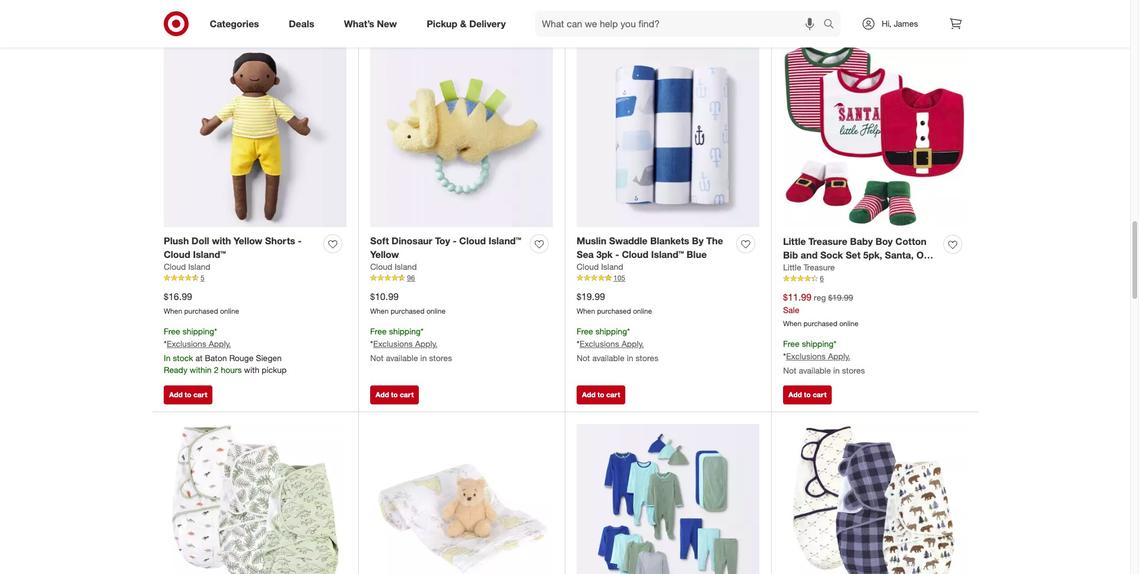Task type: describe. For each thing, give the bounding box(es) containing it.
ready
[[164, 365, 187, 375]]

little treasure link
[[783, 262, 835, 274]]

5 link
[[164, 273, 346, 284]]

cloud island for cloud
[[164, 262, 210, 272]]

- inside soft dinosaur toy - cloud island™ yellow
[[453, 235, 457, 247]]

not for $19.99
[[577, 353, 590, 363]]

categories link
[[200, 11, 274, 37]]

2 horizontal spatial stores
[[842, 365, 865, 376]]

105 link
[[577, 273, 759, 284]]

available for $19.99
[[592, 353, 625, 363]]

swaddle
[[609, 235, 648, 247]]

online for $10.99
[[427, 307, 446, 316]]

soft
[[370, 235, 389, 247]]

yellow inside soft dinosaur toy - cloud island™ yellow
[[370, 248, 399, 260]]

shipping for $19.99
[[595, 326, 627, 336]]

muslin swaddle blankets by the sea 3pk - cloud island™  blue
[[577, 235, 723, 260]]

soft dinosaur toy - cloud island™ yellow link
[[370, 234, 525, 261]]

exclusions apply. button down $11.99 reg $19.99 sale when purchased online
[[786, 351, 850, 362]]

&
[[460, 18, 467, 29]]

free shipping * * exclusions apply. not available in stores for $10.99
[[370, 326, 452, 363]]

sale
[[783, 305, 799, 315]]

online inside $11.99 reg $19.99 sale when purchased online
[[839, 319, 859, 328]]

search
[[818, 19, 847, 31]]

in for $19.99
[[627, 353, 633, 363]]

little treasure
[[783, 262, 835, 273]]

with inside the free shipping * * exclusions apply. in stock at  baton rouge siegen ready within 2 hours with pickup
[[244, 365, 259, 375]]

sea
[[577, 248, 594, 260]]

island™ inside plush doll with yellow shorts - cloud island™
[[193, 248, 226, 260]]

island™ inside "muslin swaddle blankets by the sea 3pk - cloud island™  blue"
[[651, 248, 684, 260]]

2
[[214, 365, 218, 375]]

cloud island for 3pk
[[577, 262, 623, 272]]

stores for $19.99
[[636, 353, 659, 363]]

pickup
[[262, 365, 287, 375]]

online for $16.99
[[220, 307, 239, 316]]

5
[[201, 274, 205, 283]]

toy
[[435, 235, 450, 247]]

cloud island link for 3pk
[[577, 261, 623, 273]]

santa,
[[885, 249, 914, 261]]

baton
[[205, 353, 227, 363]]

set
[[846, 249, 861, 261]]

exclusions for $16.99
[[167, 339, 206, 349]]

delivery
[[469, 18, 506, 29]]

treasure for little treasure
[[804, 262, 835, 273]]

apply. for $10.99
[[415, 339, 437, 349]]

cloud island link for cloud
[[164, 261, 210, 273]]

exclusions apply. button for $19.99
[[580, 338, 644, 350]]

search button
[[818, 11, 847, 39]]

- inside plush doll with yellow shorts - cloud island™
[[298, 235, 302, 247]]

plush doll with yellow shorts - cloud island™
[[164, 235, 302, 260]]

stock
[[173, 353, 193, 363]]

in
[[164, 353, 171, 363]]

the
[[706, 235, 723, 247]]

muslin swaddle blankets by the sea 3pk - cloud island™  blue link
[[577, 234, 732, 261]]

purchased inside $11.99 reg $19.99 sale when purchased online
[[804, 319, 837, 328]]

deals link
[[279, 11, 329, 37]]

pickup & delivery link
[[417, 11, 521, 37]]

hours
[[221, 365, 242, 375]]

apply. down $11.99 reg $19.99 sale when purchased online
[[828, 351, 850, 361]]

$16.99 when purchased online
[[164, 291, 239, 316]]

cotton
[[895, 235, 927, 247]]

free shipping * * exclusions apply. not available in stores for $19.99
[[577, 326, 659, 363]]

6
[[820, 274, 824, 283]]

purchased for $10.99
[[391, 307, 425, 316]]

plush
[[164, 235, 189, 247]]

96
[[407, 274, 415, 283]]

$10.99 when purchased online
[[370, 291, 446, 316]]

2 horizontal spatial not
[[783, 365, 797, 376]]

siegen
[[256, 353, 282, 363]]

free for $10.99
[[370, 326, 387, 336]]

$11.99
[[783, 292, 812, 303]]

treasure for little treasure baby boy cotton bib and sock set 5pk, santa, one size
[[809, 235, 847, 247]]

2 horizontal spatial free shipping * * exclusions apply. not available in stores
[[783, 339, 865, 376]]

by
[[692, 235, 704, 247]]

exclusions apply. button for $10.99
[[373, 338, 437, 350]]

dinosaur
[[392, 235, 432, 247]]

3pk
[[596, 248, 613, 260]]

what's
[[344, 18, 374, 29]]

boy
[[876, 235, 893, 247]]

$19.99 when purchased online
[[577, 291, 652, 316]]

apply. for $16.99
[[209, 339, 231, 349]]

cloud inside "muslin swaddle blankets by the sea 3pk - cloud island™  blue"
[[622, 248, 649, 260]]

pickup
[[427, 18, 457, 29]]

in for $10.99
[[420, 353, 427, 363]]

5pk,
[[863, 249, 882, 261]]

pickup & delivery
[[427, 18, 506, 29]]



Task type: locate. For each thing, give the bounding box(es) containing it.
categories
[[210, 18, 259, 29]]

1 vertical spatial little
[[783, 262, 801, 273]]

what's new link
[[334, 11, 412, 37]]

1 cloud island from the left
[[164, 262, 210, 272]]

plush doll with yellow shorts - cloud island™ image
[[164, 45, 346, 227], [164, 45, 346, 227]]

purchased inside '$19.99 when purchased online'
[[597, 307, 631, 316]]

1 horizontal spatial with
[[244, 365, 259, 375]]

free for $19.99
[[577, 326, 593, 336]]

one
[[917, 249, 935, 261]]

2 horizontal spatial cloud island
[[577, 262, 623, 272]]

purchased down $16.99
[[184, 307, 218, 316]]

baby
[[850, 235, 873, 247]]

What can we help you find? suggestions appear below search field
[[535, 11, 827, 37]]

free shipping * * exclusions apply. not available in stores down the $10.99 when purchased online
[[370, 326, 452, 363]]

when for $19.99
[[577, 307, 595, 316]]

blankets
[[650, 235, 689, 247]]

2 cloud island link from the left
[[370, 261, 417, 273]]

apply. for $19.99
[[622, 339, 644, 349]]

1 vertical spatial treasure
[[804, 262, 835, 273]]

muslin swaddle blankets by the sea 3pk - cloud island™  blue image
[[577, 45, 759, 227], [577, 45, 759, 227]]

0 vertical spatial treasure
[[809, 235, 847, 247]]

shorts
[[265, 235, 295, 247]]

online for $19.99
[[633, 307, 652, 316]]

online inside '$19.99 when purchased online'
[[633, 307, 652, 316]]

when
[[164, 307, 182, 316], [370, 307, 389, 316], [577, 307, 595, 316], [783, 319, 802, 328]]

little
[[783, 235, 806, 247], [783, 262, 801, 273]]

purchased for $16.99
[[184, 307, 218, 316]]

$19.99
[[577, 291, 605, 303], [828, 293, 853, 303]]

when down '$10.99'
[[370, 307, 389, 316]]

free down '$10.99'
[[370, 326, 387, 336]]

when inside the $10.99 when purchased online
[[370, 307, 389, 316]]

hudson baby infant boy quilted cotton swaddle wrap 3pk, moose bear, 0-3 months image
[[783, 424, 966, 574], [783, 424, 966, 574]]

1 horizontal spatial -
[[453, 235, 457, 247]]

cloud island up the 96
[[370, 262, 417, 272]]

treasure up 6
[[804, 262, 835, 273]]

when inside the "$16.99 when purchased online"
[[164, 307, 182, 316]]

soft dinosaur toy - cloud island™ yellow image
[[370, 45, 553, 227], [370, 45, 553, 227]]

island up 105
[[601, 262, 623, 272]]

island™ down blankets
[[651, 248, 684, 260]]

hi,
[[882, 18, 891, 28]]

lambs & ivy winnie the pooh swaddle blanket & plush gift set - 2pk image
[[370, 424, 553, 574], [370, 424, 553, 574]]

- right shorts
[[298, 235, 302, 247]]

2 horizontal spatial in
[[833, 365, 840, 376]]

add
[[169, 11, 183, 20], [376, 11, 389, 20], [582, 11, 596, 20], [789, 11, 802, 20], [169, 391, 183, 400], [376, 391, 389, 400], [582, 391, 596, 400], [789, 391, 802, 400]]

1 vertical spatial yellow
[[370, 248, 399, 260]]

exclusions inside the free shipping * * exclusions apply. in stock at  baton rouge siegen ready within 2 hours with pickup
[[167, 339, 206, 349]]

shipping down '$19.99 when purchased online'
[[595, 326, 627, 336]]

$19.99 inside $11.99 reg $19.99 sale when purchased online
[[828, 293, 853, 303]]

exclusions down the $10.99 when purchased online
[[373, 339, 413, 349]]

not for $10.99
[[370, 353, 384, 363]]

$10.99
[[370, 291, 399, 303]]

island up the 96
[[395, 262, 417, 272]]

little treasure baby boy cotton bib and sock set 5pk, santa, one size
[[783, 235, 935, 274]]

to
[[185, 11, 191, 20], [391, 11, 398, 20], [598, 11, 604, 20], [804, 11, 811, 20], [185, 391, 191, 400], [391, 391, 398, 400], [598, 391, 604, 400], [804, 391, 811, 400]]

muslin
[[577, 235, 607, 247]]

new
[[377, 18, 397, 29]]

1 horizontal spatial island
[[395, 262, 417, 272]]

island™ inside soft dinosaur toy - cloud island™ yellow
[[489, 235, 521, 247]]

3 cloud island from the left
[[577, 262, 623, 272]]

little for little treasure baby boy cotton bib and sock set 5pk, santa, one size
[[783, 235, 806, 247]]

treasure up sock
[[809, 235, 847, 247]]

2 horizontal spatial island™
[[651, 248, 684, 260]]

- right "toy"
[[453, 235, 457, 247]]

yellow down soft
[[370, 248, 399, 260]]

1 island from the left
[[188, 262, 210, 272]]

2 little from the top
[[783, 262, 801, 273]]

- right 3pk on the top
[[615, 248, 619, 260]]

island up 5
[[188, 262, 210, 272]]

free shipping * * exclusions apply. not available in stores down '$19.99 when purchased online'
[[577, 326, 659, 363]]

little down bib
[[783, 262, 801, 273]]

sock
[[820, 249, 843, 261]]

online down 6 'link'
[[839, 319, 859, 328]]

0 horizontal spatial free shipping * * exclusions apply. not available in stores
[[370, 326, 452, 363]]

when down 'sale'
[[783, 319, 802, 328]]

cloud island link
[[164, 261, 210, 273], [370, 261, 417, 273], [577, 261, 623, 273]]

when for $16.99
[[164, 307, 182, 316]]

island™ down doll
[[193, 248, 226, 260]]

1 vertical spatial with
[[244, 365, 259, 375]]

1 horizontal spatial in
[[627, 353, 633, 363]]

island™ up 96 link
[[489, 235, 521, 247]]

when down sea
[[577, 307, 595, 316]]

1 horizontal spatial $19.99
[[828, 293, 853, 303]]

shipping down the $10.99 when purchased online
[[389, 326, 421, 336]]

shipping
[[183, 326, 214, 336], [389, 326, 421, 336], [595, 326, 627, 336], [802, 339, 834, 349]]

0 horizontal spatial not
[[370, 353, 384, 363]]

purchased for $19.99
[[597, 307, 631, 316]]

$19.99 right reg
[[828, 293, 853, 303]]

available for $10.99
[[386, 353, 418, 363]]

1 horizontal spatial free shipping * * exclusions apply. not available in stores
[[577, 326, 659, 363]]

exclusions apply. button down the $10.99 when purchased online
[[373, 338, 437, 350]]

apply. up the baton
[[209, 339, 231, 349]]

free down 'sale'
[[783, 339, 800, 349]]

3 island from the left
[[601, 262, 623, 272]]

apply.
[[209, 339, 231, 349], [415, 339, 437, 349], [622, 339, 644, 349], [828, 351, 850, 361]]

and
[[801, 249, 818, 261]]

blue
[[687, 248, 707, 260]]

free shipping * * exclusions apply. in stock at  baton rouge siegen ready within 2 hours with pickup
[[164, 326, 287, 375]]

0 horizontal spatial -
[[298, 235, 302, 247]]

with inside plush doll with yellow shorts - cloud island™
[[212, 235, 231, 247]]

0 vertical spatial yellow
[[234, 235, 262, 247]]

free inside the free shipping * * exclusions apply. in stock at  baton rouge siegen ready within 2 hours with pickup
[[164, 326, 180, 336]]

1 horizontal spatial yellow
[[370, 248, 399, 260]]

cloud island down 3pk on the top
[[577, 262, 623, 272]]

$19.99 inside '$19.99 when purchased online'
[[577, 291, 605, 303]]

when inside $11.99 reg $19.99 sale when purchased online
[[783, 319, 802, 328]]

online inside the $10.99 when purchased online
[[427, 307, 446, 316]]

at
[[195, 353, 203, 363]]

online down 105 link
[[633, 307, 652, 316]]

purchased down '$10.99'
[[391, 307, 425, 316]]

cloud island link up 5
[[164, 261, 210, 273]]

little inside 'little treasure' link
[[783, 262, 801, 273]]

free shipping * * exclusions apply. not available in stores down $11.99 reg $19.99 sale when purchased online
[[783, 339, 865, 376]]

cloud inside plush doll with yellow shorts - cloud island™
[[164, 248, 190, 260]]

island for 3pk
[[601, 262, 623, 272]]

cloud inside soft dinosaur toy - cloud island™ yellow
[[459, 235, 486, 247]]

online up the free shipping * * exclusions apply. in stock at  baton rouge siegen ready within 2 hours with pickup on the bottom
[[220, 307, 239, 316]]

hi, james
[[882, 18, 918, 28]]

cloud island for yellow
[[370, 262, 417, 272]]

1 horizontal spatial available
[[592, 353, 625, 363]]

size
[[783, 262, 802, 274]]

little for little treasure
[[783, 262, 801, 273]]

$19.99 down sea
[[577, 291, 605, 303]]

exclusions for $19.99
[[580, 339, 619, 349]]

island for cloud
[[188, 262, 210, 272]]

purchased down reg
[[804, 319, 837, 328]]

2 horizontal spatial available
[[799, 365, 831, 376]]

shipping for $16.99
[[183, 326, 214, 336]]

$16.99
[[164, 291, 192, 303]]

0 horizontal spatial yellow
[[234, 235, 262, 247]]

little inside little treasure baby boy cotton bib and sock set 5pk, santa, one size
[[783, 235, 806, 247]]

with
[[212, 235, 231, 247], [244, 365, 259, 375]]

treasure inside little treasure baby boy cotton bib and sock set 5pk, santa, one size
[[809, 235, 847, 247]]

available
[[386, 353, 418, 363], [592, 353, 625, 363], [799, 365, 831, 376]]

plush doll with yellow shorts - cloud island™ link
[[164, 234, 319, 261]]

exclusions apply. button
[[167, 338, 231, 350], [373, 338, 437, 350], [580, 338, 644, 350], [786, 351, 850, 362]]

online
[[220, 307, 239, 316], [427, 307, 446, 316], [633, 307, 652, 316], [839, 319, 859, 328]]

2 island from the left
[[395, 262, 417, 272]]

free
[[164, 326, 180, 336], [370, 326, 387, 336], [577, 326, 593, 336], [783, 339, 800, 349]]

- inside "muslin swaddle blankets by the sea 3pk - cloud island™  blue"
[[615, 248, 619, 260]]

add to cart
[[169, 11, 207, 20], [376, 11, 414, 20], [582, 11, 620, 20], [789, 11, 827, 20], [169, 391, 207, 400], [376, 391, 414, 400], [582, 391, 620, 400], [789, 391, 827, 400]]

0 horizontal spatial island™
[[193, 248, 226, 260]]

exclusions down '$19.99 when purchased online'
[[580, 339, 619, 349]]

cloud island up 5
[[164, 262, 210, 272]]

stores for $10.99
[[429, 353, 452, 363]]

free shipping * * exclusions apply. not available in stores
[[370, 326, 452, 363], [577, 326, 659, 363], [783, 339, 865, 376]]

yellow left shorts
[[234, 235, 262, 247]]

0 horizontal spatial $19.99
[[577, 291, 605, 303]]

$11.99 reg $19.99 sale when purchased online
[[783, 292, 859, 328]]

island™
[[489, 235, 521, 247], [193, 248, 226, 260], [651, 248, 684, 260]]

exclusions apply. button up at on the bottom of page
[[167, 338, 231, 350]]

-
[[298, 235, 302, 247], [453, 235, 457, 247], [615, 248, 619, 260]]

6 link
[[783, 274, 966, 284]]

exclusions for $10.99
[[373, 339, 413, 349]]

1 horizontal spatial cloud island link
[[370, 261, 417, 273]]

with right doll
[[212, 235, 231, 247]]

not
[[370, 353, 384, 363], [577, 353, 590, 363], [783, 365, 797, 376]]

little up bib
[[783, 235, 806, 247]]

0 horizontal spatial in
[[420, 353, 427, 363]]

when inside '$19.99 when purchased online'
[[577, 307, 595, 316]]

yellow inside plush doll with yellow shorts - cloud island™
[[234, 235, 262, 247]]

james
[[894, 18, 918, 28]]

island
[[188, 262, 210, 272], [395, 262, 417, 272], [601, 262, 623, 272]]

deals
[[289, 18, 314, 29]]

0 horizontal spatial island
[[188, 262, 210, 272]]

apply. down '$19.99 when purchased online'
[[622, 339, 644, 349]]

0 horizontal spatial cloud island link
[[164, 261, 210, 273]]

cloud island link down 3pk on the top
[[577, 261, 623, 273]]

1 horizontal spatial not
[[577, 353, 590, 363]]

shipping down $11.99 reg $19.99 sale when purchased online
[[802, 339, 834, 349]]

105
[[613, 274, 625, 283]]

1 cloud island link from the left
[[164, 261, 210, 273]]

hudson baby infant boy quilted cotton swaddle wrap 3pk, dinosaur, 0-3 months image
[[164, 424, 346, 574], [164, 424, 346, 574]]

shipping up at on the bottom of page
[[183, 326, 214, 336]]

in
[[420, 353, 427, 363], [627, 353, 633, 363], [833, 365, 840, 376]]

cart
[[193, 11, 207, 20], [400, 11, 414, 20], [606, 11, 620, 20], [813, 11, 827, 20], [193, 391, 207, 400], [400, 391, 414, 400], [606, 391, 620, 400], [813, 391, 827, 400]]

yellow
[[234, 235, 262, 247], [370, 248, 399, 260]]

when for $10.99
[[370, 307, 389, 316]]

cloud island link up the 96
[[370, 261, 417, 273]]

shipping for $10.99
[[389, 326, 421, 336]]

2 horizontal spatial island
[[601, 262, 623, 272]]

0 horizontal spatial stores
[[429, 353, 452, 363]]

purchased inside the $10.99 when purchased online
[[391, 307, 425, 316]]

purchased inside the "$16.99 when purchased online"
[[184, 307, 218, 316]]

exclusions apply. button down '$19.99 when purchased online'
[[580, 338, 644, 350]]

exclusions apply. button for $16.99
[[167, 338, 231, 350]]

what's new
[[344, 18, 397, 29]]

doll
[[192, 235, 209, 247]]

1 horizontal spatial cloud island
[[370, 262, 417, 272]]

1 little from the top
[[783, 235, 806, 247]]

exclusions
[[167, 339, 206, 349], [373, 339, 413, 349], [580, 339, 619, 349], [786, 351, 826, 361]]

0 horizontal spatial cloud island
[[164, 262, 210, 272]]

exclusions up stock
[[167, 339, 206, 349]]

free down '$19.99 when purchased online'
[[577, 326, 593, 336]]

island for yellow
[[395, 262, 417, 272]]

cloud island link for yellow
[[370, 261, 417, 273]]

little treasure baby boy cotton bib and sock set 5pk, santa, one size image
[[783, 45, 966, 228]]

add to cart button
[[164, 6, 213, 25], [370, 6, 419, 25], [577, 6, 626, 25], [783, 6, 832, 25], [164, 386, 213, 405], [370, 386, 419, 405], [577, 386, 626, 405], [783, 386, 832, 405]]

2 horizontal spatial cloud island link
[[577, 261, 623, 273]]

treasure
[[809, 235, 847, 247], [804, 262, 835, 273]]

0 horizontal spatial available
[[386, 353, 418, 363]]

2 cloud island from the left
[[370, 262, 417, 272]]

apply. down the $10.99 when purchased online
[[415, 339, 437, 349]]

1 horizontal spatial island™
[[489, 235, 521, 247]]

cloud
[[459, 235, 486, 247], [164, 248, 190, 260], [622, 248, 649, 260], [164, 262, 186, 272], [370, 262, 392, 272], [577, 262, 599, 272]]

online down 96 link
[[427, 307, 446, 316]]

0 horizontal spatial with
[[212, 235, 231, 247]]

shipping inside the free shipping * * exclusions apply. in stock at  baton rouge siegen ready within 2 hours with pickup
[[183, 326, 214, 336]]

reg
[[814, 293, 826, 303]]

online inside the "$16.99 when purchased online"
[[220, 307, 239, 316]]

3 cloud island link from the left
[[577, 261, 623, 273]]

96 link
[[370, 273, 553, 284]]

0 vertical spatial little
[[783, 235, 806, 247]]

with down the rouge
[[244, 365, 259, 375]]

bib
[[783, 249, 798, 261]]

1 horizontal spatial stores
[[636, 353, 659, 363]]

little treasure baby boy cotton bib and sock set 5pk, santa, one size link
[[783, 235, 939, 274]]

free for $16.99
[[164, 326, 180, 336]]

0 vertical spatial with
[[212, 235, 231, 247]]

within
[[190, 365, 212, 375]]

purchased down 105
[[597, 307, 631, 316]]

exclusions down 'sale'
[[786, 351, 826, 361]]

when down $16.99
[[164, 307, 182, 316]]

rouge
[[229, 353, 254, 363]]

baby boys' layette gifting bundle - cloud island™ blue image
[[577, 424, 759, 574], [577, 424, 759, 574]]

soft dinosaur toy - cloud island™ yellow
[[370, 235, 521, 260]]

apply. inside the free shipping * * exclusions apply. in stock at  baton rouge siegen ready within 2 hours with pickup
[[209, 339, 231, 349]]

stores
[[429, 353, 452, 363], [636, 353, 659, 363], [842, 365, 865, 376]]

2 horizontal spatial -
[[615, 248, 619, 260]]

free up in
[[164, 326, 180, 336]]



Task type: vqa. For each thing, say whether or not it's contained in the screenshot.
When related to $19.99
yes



